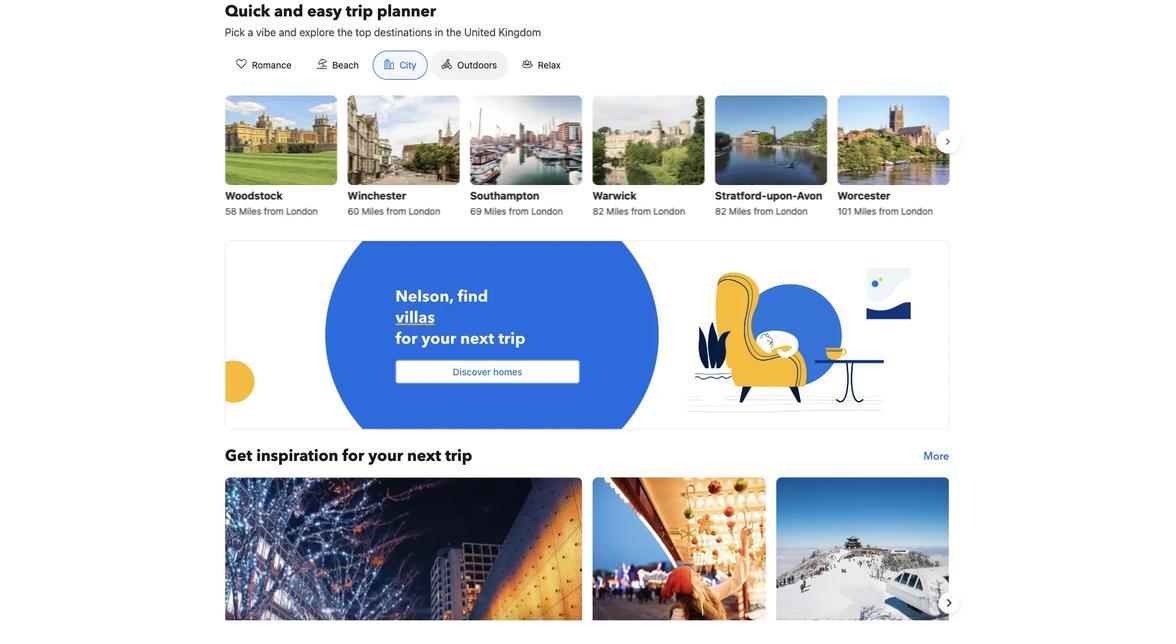 Task type: vqa. For each thing, say whether or not it's contained in the screenshot.


Task type: locate. For each thing, give the bounding box(es) containing it.
southampton
[[470, 189, 539, 202]]

1 vertical spatial trip
[[499, 328, 526, 350]]

tab list containing romance
[[214, 51, 583, 80]]

london inside warwick 82 miles from london
[[653, 206, 685, 217]]

the right in
[[446, 26, 462, 39]]

for right inspiration
[[342, 445, 364, 467]]

in
[[435, 26, 443, 39]]

5 miles from the left
[[729, 206, 751, 217]]

6 from from the left
[[879, 206, 899, 217]]

miles inside woodstock 58 miles from london
[[239, 206, 261, 217]]

82 down stratford- in the right top of the page
[[715, 206, 726, 217]]

4 from from the left
[[631, 206, 651, 217]]

1 miles from the left
[[239, 206, 261, 217]]

miles inside winchester 60 miles from london
[[362, 206, 384, 217]]

miles inside southampton 69 miles from london
[[484, 206, 506, 217]]

worcester
[[838, 189, 891, 202]]

villas
[[396, 307, 435, 329]]

miles
[[239, 206, 261, 217], [362, 206, 384, 217], [484, 206, 506, 217], [606, 206, 629, 217], [729, 206, 751, 217], [854, 206, 877, 217]]

1 horizontal spatial 82
[[715, 206, 726, 217]]

60
[[348, 206, 359, 217]]

for
[[396, 328, 418, 350], [342, 445, 364, 467]]

1 horizontal spatial for
[[396, 328, 418, 350]]

london for winchester
[[409, 206, 440, 217]]

2 london from the left
[[409, 206, 440, 217]]

2 82 from the left
[[715, 206, 726, 217]]

beach button
[[305, 51, 370, 80]]

miles down warwick
[[606, 206, 629, 217]]

1 horizontal spatial your
[[422, 328, 457, 350]]

miles down 'worcester'
[[854, 206, 877, 217]]

from for southampton
[[509, 206, 529, 217]]

relax button
[[511, 51, 572, 80]]

0 horizontal spatial your
[[368, 445, 403, 467]]

woodstock
[[225, 189, 282, 202]]

from
[[264, 206, 283, 217], [386, 206, 406, 217], [509, 206, 529, 217], [631, 206, 651, 217], [754, 206, 773, 217], [879, 206, 899, 217]]

the
[[337, 26, 353, 39], [446, 26, 462, 39]]

and
[[274, 0, 303, 22], [279, 26, 297, 39]]

london inside woodstock 58 miles from london
[[286, 206, 318, 217]]

region
[[214, 90, 960, 225], [214, 477, 960, 621]]

city
[[400, 60, 417, 70]]

from down upon-
[[754, 206, 773, 217]]

2 horizontal spatial trip
[[499, 328, 526, 350]]

miles for winchester
[[362, 206, 384, 217]]

from down 'worcester'
[[879, 206, 899, 217]]

1 horizontal spatial the
[[446, 26, 462, 39]]

from down "woodstock"
[[264, 206, 283, 217]]

0 vertical spatial next
[[460, 328, 495, 350]]

london inside southampton 69 miles from london
[[531, 206, 563, 217]]

1 the from the left
[[337, 26, 353, 39]]

next image
[[942, 595, 958, 611]]

miles down stratford- in the right top of the page
[[729, 206, 751, 217]]

miles inside worcester 101 miles from london
[[854, 206, 877, 217]]

82 down warwick
[[593, 206, 604, 217]]

miles down "woodstock"
[[239, 206, 261, 217]]

0 vertical spatial trip
[[346, 0, 373, 22]]

winchester
[[348, 189, 406, 202]]

explore
[[300, 26, 335, 39]]

82 inside the "stratford-upon-avon 82 miles from london"
[[715, 206, 726, 217]]

from down winchester
[[386, 206, 406, 217]]

6 london from the left
[[901, 206, 933, 217]]

tab list
[[214, 51, 583, 80]]

4 london from the left
[[653, 206, 685, 217]]

and up the vibe
[[274, 0, 303, 22]]

0 vertical spatial for
[[396, 328, 418, 350]]

5 from from the left
[[754, 206, 773, 217]]

1 horizontal spatial trip
[[445, 445, 473, 467]]

top 5 places for winter sports in south korea image
[[776, 477, 950, 621]]

discover
[[453, 366, 491, 377]]

2 the from the left
[[446, 26, 462, 39]]

get
[[225, 445, 252, 467]]

nelson,
[[396, 286, 454, 308]]

82 inside warwick 82 miles from london
[[593, 206, 604, 217]]

region containing woodstock
[[214, 90, 960, 225]]

next
[[460, 328, 495, 350], [407, 445, 441, 467]]

for down nelson,
[[396, 328, 418, 350]]

more
[[924, 449, 950, 463]]

your inside the nelson, find villas for your next trip
[[422, 328, 457, 350]]

more link
[[924, 446, 950, 467]]

woodstock 58 miles from london
[[225, 189, 318, 217]]

1 from from the left
[[264, 206, 283, 217]]

london inside the "stratford-upon-avon 82 miles from london"
[[776, 206, 808, 217]]

0 horizontal spatial trip
[[346, 0, 373, 22]]

from inside warwick 82 miles from london
[[631, 206, 651, 217]]

for inside the nelson, find villas for your next trip
[[396, 328, 418, 350]]

and right the vibe
[[279, 26, 297, 39]]

3 london from the left
[[531, 206, 563, 217]]

6 miles from the left
[[854, 206, 877, 217]]

miles inside warwick 82 miles from london
[[606, 206, 629, 217]]

trip inside the nelson, find villas for your next trip
[[499, 328, 526, 350]]

3 from from the left
[[509, 206, 529, 217]]

1 london from the left
[[286, 206, 318, 217]]

miles down southampton at the left top of page
[[484, 206, 506, 217]]

quick
[[225, 0, 270, 22]]

trip
[[346, 0, 373, 22], [499, 328, 526, 350], [445, 445, 473, 467]]

1 horizontal spatial next
[[460, 328, 495, 350]]

destinations
[[374, 26, 432, 39]]

from inside the "stratford-upon-avon 82 miles from london"
[[754, 206, 773, 217]]

0 vertical spatial region
[[214, 90, 960, 225]]

2 miles from the left
[[362, 206, 384, 217]]

london inside winchester 60 miles from london
[[409, 206, 440, 217]]

from down southampton at the left top of page
[[509, 206, 529, 217]]

0 horizontal spatial the
[[337, 26, 353, 39]]

miles inside the "stratford-upon-avon 82 miles from london"
[[729, 206, 751, 217]]

1 vertical spatial next
[[407, 445, 441, 467]]

0 horizontal spatial for
[[342, 445, 364, 467]]

planner
[[377, 0, 436, 22]]

from down warwick
[[631, 206, 651, 217]]

pick
[[225, 26, 245, 39]]

stratford-
[[715, 189, 767, 202]]

london inside worcester 101 miles from london
[[901, 206, 933, 217]]

4 miles from the left
[[606, 206, 629, 217]]

trip inside the quick and easy trip planner pick a vibe and explore the top destinations in the united kingdom
[[346, 0, 373, 22]]

1 region from the top
[[214, 90, 960, 225]]

london for warwick
[[653, 206, 685, 217]]

from inside winchester 60 miles from london
[[386, 206, 406, 217]]

from inside southampton 69 miles from london
[[509, 206, 529, 217]]

inspiration
[[256, 445, 338, 467]]

nelson, find villas for your next trip
[[396, 286, 526, 350]]

2 from from the left
[[386, 206, 406, 217]]

5 london from the left
[[776, 206, 808, 217]]

your
[[422, 328, 457, 350], [368, 445, 403, 467]]

0 horizontal spatial 82
[[593, 206, 604, 217]]

3 miles from the left
[[484, 206, 506, 217]]

kingdom
[[499, 26, 541, 39]]

0 vertical spatial your
[[422, 328, 457, 350]]

miles down winchester
[[362, 206, 384, 217]]

82
[[593, 206, 604, 217], [715, 206, 726, 217]]

1 82 from the left
[[593, 206, 604, 217]]

london for southampton
[[531, 206, 563, 217]]

1 vertical spatial region
[[214, 477, 960, 621]]

101
[[838, 206, 852, 217]]

from inside woodstock 58 miles from london
[[264, 206, 283, 217]]

from inside worcester 101 miles from london
[[879, 206, 899, 217]]

miles for southampton
[[484, 206, 506, 217]]

london
[[286, 206, 318, 217], [409, 206, 440, 217], [531, 206, 563, 217], [653, 206, 685, 217], [776, 206, 808, 217], [901, 206, 933, 217]]

romance
[[252, 60, 292, 70]]

the left top
[[337, 26, 353, 39]]

london for worcester
[[901, 206, 933, 217]]



Task type: describe. For each thing, give the bounding box(es) containing it.
southampton 69 miles from london
[[470, 189, 563, 217]]

outdoors button
[[430, 51, 508, 80]]

1 vertical spatial for
[[342, 445, 364, 467]]

vibe
[[256, 26, 276, 39]]

london for woodstock
[[286, 206, 318, 217]]

miles for worcester
[[854, 206, 877, 217]]

find
[[458, 286, 488, 308]]

69
[[470, 206, 482, 217]]

beach
[[332, 60, 359, 70]]

a
[[248, 26, 253, 39]]

from for warwick
[[631, 206, 651, 217]]

1 vertical spatial and
[[279, 26, 297, 39]]

stratford-upon-avon 82 miles from london
[[715, 189, 822, 217]]

city button
[[373, 51, 428, 80]]

0 vertical spatial and
[[274, 0, 303, 22]]

6 magical christmas experiences in london image
[[593, 477, 766, 621]]

from for worcester
[[879, 206, 899, 217]]

1 vertical spatial your
[[368, 445, 403, 467]]

united
[[464, 26, 496, 39]]

winchester 60 miles from london
[[348, 189, 440, 217]]

top
[[356, 26, 371, 39]]

58
[[225, 206, 236, 217]]

quick and easy trip planner pick a vibe and explore the top destinations in the united kingdom
[[225, 0, 541, 39]]

outdoors
[[457, 60, 497, 70]]

get inspiration for your next trip
[[225, 445, 473, 467]]

next inside the nelson, find villas for your next trip
[[460, 328, 495, 350]]

relax
[[538, 60, 561, 70]]

2 region from the top
[[214, 477, 960, 621]]

warwick
[[593, 189, 637, 202]]

miles for warwick
[[606, 206, 629, 217]]

from for winchester
[[386, 206, 406, 217]]

warwick 82 miles from london
[[593, 189, 685, 217]]

upon-
[[767, 189, 797, 202]]

from for woodstock
[[264, 206, 283, 217]]

easy
[[307, 0, 342, 22]]

avon
[[797, 189, 822, 202]]

worcester 101 miles from london
[[838, 189, 933, 217]]

miles for woodstock
[[239, 206, 261, 217]]

0 horizontal spatial next
[[407, 445, 441, 467]]

homes
[[493, 366, 523, 377]]

2 vertical spatial trip
[[445, 445, 473, 467]]

romance button
[[225, 51, 303, 80]]

discover homes
[[453, 366, 523, 377]]



